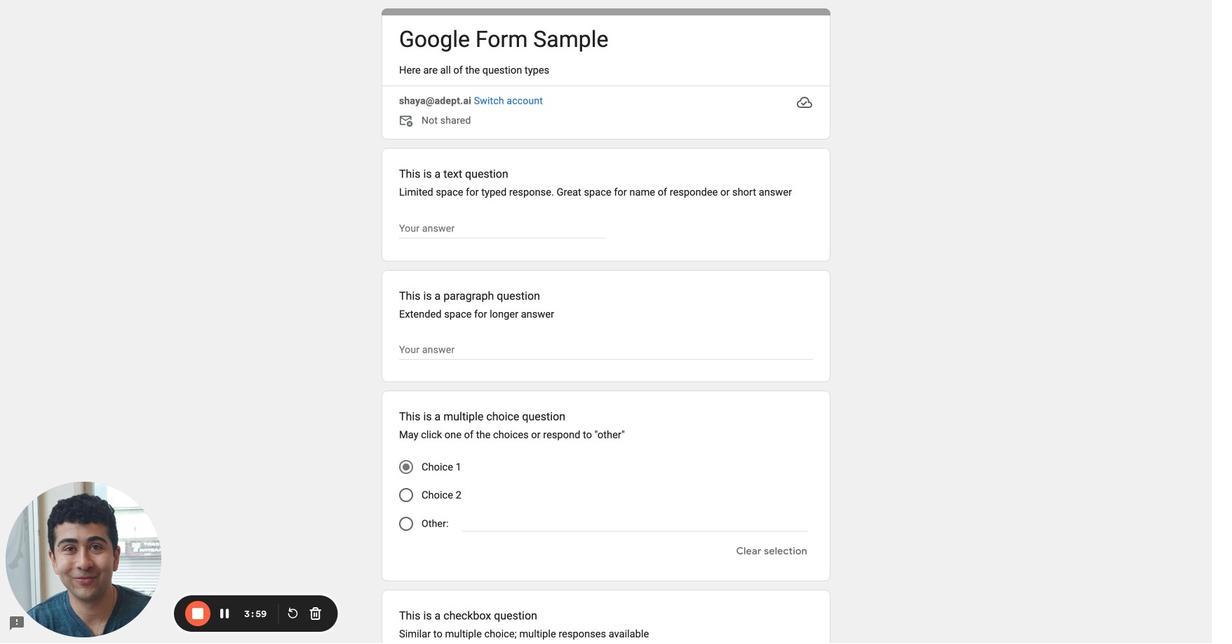Task type: vqa. For each thing, say whether or not it's contained in the screenshot.
the rightmost Art
no



Task type: describe. For each thing, give the bounding box(es) containing it.
choice 1 image
[[403, 464, 410, 471]]

Other response text field
[[463, 515, 808, 531]]

Choice 1 radio
[[399, 460, 413, 474]]



Task type: locate. For each thing, give the bounding box(es) containing it.
report a problem to google image
[[8, 615, 25, 632]]

heading
[[399, 25, 609, 55]]

list
[[382, 148, 831, 643]]

None text field
[[399, 220, 606, 237]]

your email and google account are not part of your response image
[[399, 114, 422, 131], [399, 114, 416, 131]]

None radio
[[399, 517, 413, 531]]

None text field
[[399, 343, 813, 359]]

choice 2 image
[[399, 488, 413, 503]]

Choice 2 radio
[[399, 488, 413, 503]]



